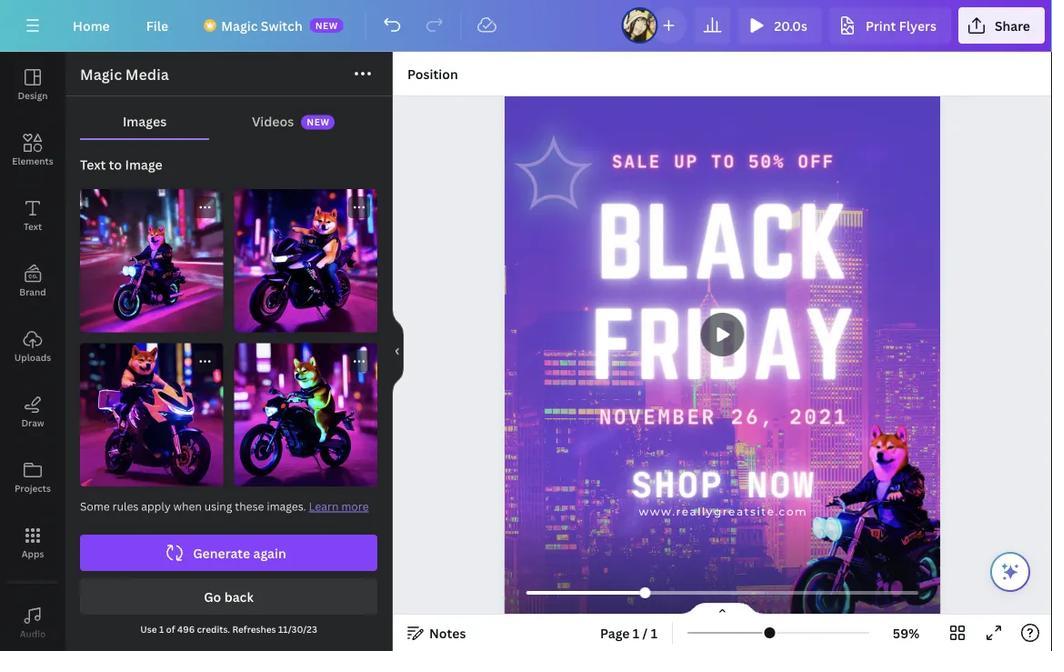 Task type: vqa. For each thing, say whether or not it's contained in the screenshot.
Create a design
no



Task type: locate. For each thing, give the bounding box(es) containing it.
using
[[205, 499, 232, 514]]

0 horizontal spatial text
[[24, 220, 42, 233]]

sale up to 50% off
[[612, 151, 836, 172]]

again
[[253, 545, 286, 562]]

/
[[643, 625, 648, 642]]

magic switch
[[221, 17, 303, 34]]

to
[[712, 151, 736, 172], [109, 156, 122, 173]]

print flyers
[[866, 17, 937, 34]]

1 vertical spatial magic
[[80, 65, 122, 84]]

magic left "media"
[[80, 65, 122, 84]]

november 26, 2021
[[600, 404, 849, 429]]

main menu bar
[[0, 0, 1053, 52]]

hide image
[[392, 308, 404, 395]]

design button
[[0, 52, 66, 117]]

learn more link
[[309, 499, 369, 514]]

magic for magic media
[[80, 65, 122, 84]]

1 right the /
[[651, 625, 658, 642]]

page
[[601, 625, 630, 642]]

file button
[[132, 7, 183, 44]]

new right videos
[[307, 116, 330, 129]]

magic left switch
[[221, 17, 258, 34]]

1 left the /
[[633, 625, 640, 642]]

generate again button
[[80, 535, 378, 572]]

friday
[[592, 291, 856, 397]]

50%
[[749, 151, 786, 172]]

notes button
[[400, 619, 474, 648]]

projects button
[[0, 445, 66, 511]]

elements button
[[0, 117, 66, 183]]

november
[[600, 404, 717, 429]]

www.reallygreatsite.com
[[639, 505, 808, 519]]

59% button
[[877, 619, 936, 648]]

11/30/23
[[278, 623, 317, 636]]

1 horizontal spatial text
[[80, 156, 106, 173]]

magic inside main menu bar
[[221, 17, 258, 34]]

text inside button
[[24, 220, 42, 233]]

magic media
[[80, 65, 169, 84]]

file
[[146, 17, 169, 34]]

text
[[80, 156, 106, 173], [24, 220, 42, 233]]

canva assistant image
[[1000, 562, 1022, 583]]

draw button
[[0, 379, 66, 445]]

more
[[342, 499, 369, 514]]

1 horizontal spatial 1
[[633, 625, 640, 642]]

1 for /
[[633, 625, 640, 642]]

apply
[[141, 499, 171, 514]]

2021
[[790, 404, 849, 429]]

magic for magic switch
[[221, 17, 258, 34]]

1 left of
[[159, 623, 164, 636]]

audio
[[20, 628, 46, 640]]

draw
[[21, 417, 44, 429]]

1
[[159, 623, 164, 636], [633, 625, 640, 642], [651, 625, 658, 642]]

new
[[315, 19, 338, 31], [307, 116, 330, 129]]

magic
[[221, 17, 258, 34], [80, 65, 122, 84]]

0 vertical spatial text
[[80, 156, 106, 173]]

refreshes
[[232, 623, 276, 636]]

generate again
[[193, 545, 286, 562]]

0 horizontal spatial magic
[[80, 65, 122, 84]]

side panel tab list
[[0, 52, 66, 652]]

home link
[[58, 7, 124, 44]]

sale
[[612, 151, 662, 172]]

0 vertical spatial new
[[315, 19, 338, 31]]

home
[[73, 17, 110, 34]]

design
[[18, 89, 48, 101]]

0 vertical spatial magic
[[221, 17, 258, 34]]

text to image
[[80, 156, 163, 173]]

to right up
[[712, 151, 736, 172]]

to left image
[[109, 156, 122, 173]]

neon city shiba inu riding a motorcycle image
[[80, 189, 223, 333], [234, 189, 378, 333], [80, 344, 223, 487], [234, 344, 378, 487]]

1 vertical spatial text
[[24, 220, 42, 233]]

share button
[[959, 7, 1046, 44]]

text left image
[[80, 156, 106, 173]]

new right switch
[[315, 19, 338, 31]]

text up the brand button
[[24, 220, 42, 233]]

0 horizontal spatial 1
[[159, 623, 164, 636]]

1 horizontal spatial magic
[[221, 17, 258, 34]]

rules
[[112, 499, 139, 514]]



Task type: describe. For each thing, give the bounding box(es) containing it.
of
[[166, 623, 175, 636]]

audio button
[[0, 591, 66, 652]]

0 horizontal spatial to
[[109, 156, 122, 173]]

go
[[204, 588, 221, 606]]

elements
[[12, 155, 53, 167]]

20.0s button
[[738, 7, 823, 44]]

when
[[173, 499, 202, 514]]

back
[[224, 588, 254, 606]]

learn
[[309, 499, 339, 514]]

these
[[235, 499, 264, 514]]

go back
[[204, 588, 254, 606]]

Seek bar range field
[[505, 570, 941, 617]]

videos
[[252, 112, 294, 130]]

text for text to image
[[80, 156, 106, 173]]

1 for of
[[159, 623, 164, 636]]

496
[[177, 623, 195, 636]]

apps
[[22, 548, 44, 560]]

black
[[598, 185, 850, 297]]

use 1 of 496 credits. refreshes 11/30/23
[[140, 623, 317, 636]]

media
[[125, 65, 169, 84]]

projects
[[15, 482, 51, 495]]

off
[[799, 151, 836, 172]]

up
[[674, 151, 699, 172]]

use
[[140, 623, 157, 636]]

print
[[866, 17, 897, 34]]

go back button
[[80, 579, 378, 615]]

uploads
[[14, 351, 51, 364]]

1 horizontal spatial to
[[712, 151, 736, 172]]

show pages image
[[679, 602, 767, 617]]

text button
[[0, 183, 66, 248]]

image
[[125, 156, 163, 173]]

uploads button
[[0, 314, 66, 379]]

now
[[747, 463, 817, 506]]

print flyers button
[[830, 7, 952, 44]]

2 horizontal spatial 1
[[651, 625, 658, 642]]

images button
[[80, 104, 209, 138]]

shop
[[632, 463, 724, 506]]

shop now
[[632, 463, 817, 506]]

text for text
[[24, 220, 42, 233]]

position button
[[400, 59, 466, 88]]

brand button
[[0, 248, 66, 314]]

position
[[408, 65, 458, 82]]

images.
[[267, 499, 306, 514]]

some
[[80, 499, 110, 514]]

flyers
[[900, 17, 937, 34]]

some rules apply when using these images. learn more
[[80, 499, 369, 514]]

59%
[[894, 625, 920, 642]]

share
[[995, 17, 1031, 34]]

images
[[123, 112, 167, 130]]

notes
[[430, 625, 466, 642]]

switch
[[261, 17, 303, 34]]

1 vertical spatial new
[[307, 116, 330, 129]]

apps button
[[0, 511, 66, 576]]

credits.
[[197, 623, 230, 636]]

20.0s
[[775, 17, 808, 34]]

26,
[[732, 404, 776, 429]]

page 1 / 1
[[601, 625, 658, 642]]

new inside main menu bar
[[315, 19, 338, 31]]

generate
[[193, 545, 250, 562]]

brand
[[19, 286, 46, 298]]



